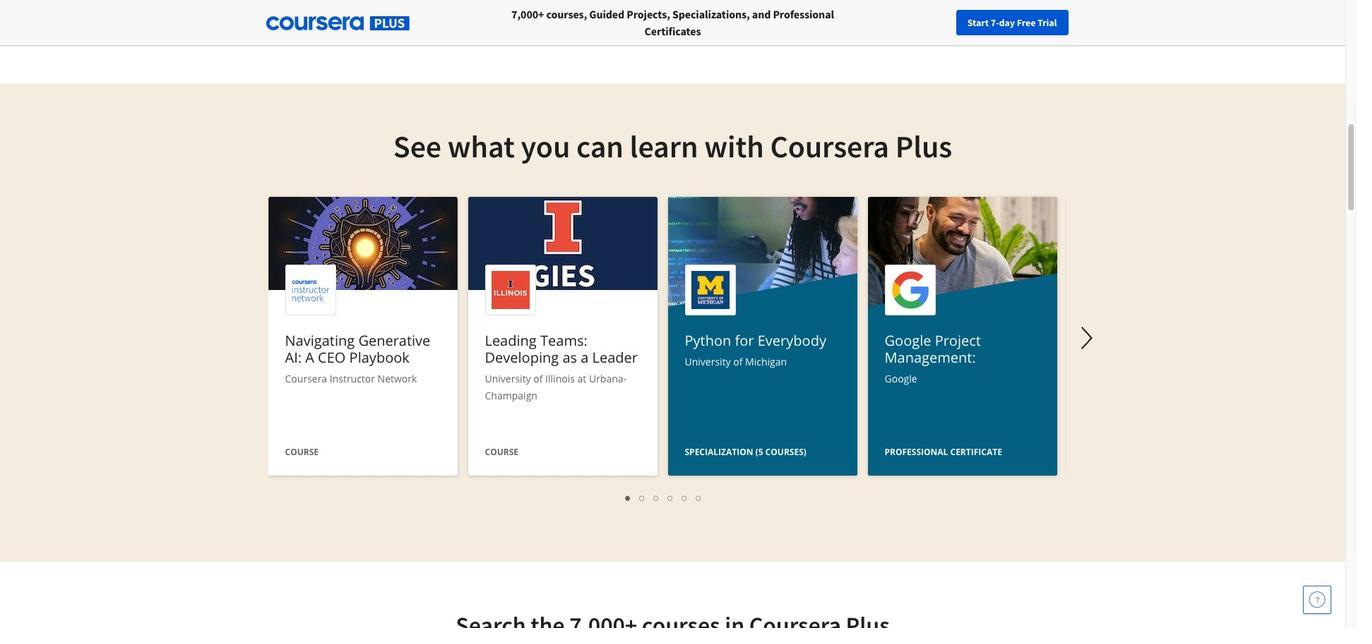 Task type: vqa. For each thing, say whether or not it's contained in the screenshot.
'Christina Overa' dropdown button
no



Task type: describe. For each thing, give the bounding box(es) containing it.
3 button
[[650, 490, 664, 507]]

6 button
[[692, 490, 706, 507]]

everybody
[[758, 331, 827, 350]]

career
[[1106, 16, 1133, 29]]

list containing 1
[[275, 490, 1052, 507]]

guided
[[589, 7, 625, 21]]

management:
[[885, 348, 976, 367]]

plus
[[896, 127, 953, 166]]

university inside leading teams: developing as a leader university of illinois at urbana- champaign
[[485, 372, 531, 386]]

as
[[563, 348, 577, 367]]

find your new career link
[[1038, 14, 1140, 32]]

coursera plus image
[[266, 16, 409, 30]]

help center image
[[1309, 592, 1326, 609]]

what
[[448, 127, 515, 166]]

instructor
[[330, 372, 375, 386]]

2 google from the top
[[885, 372, 918, 386]]

for
[[735, 331, 754, 350]]

start 7-day free trial button
[[956, 10, 1069, 35]]

7-
[[991, 16, 999, 29]]

illinois
[[545, 372, 575, 386]]

3
[[654, 492, 660, 505]]

university inside the "python for everybody university of michigan"
[[685, 355, 731, 369]]

project
[[935, 331, 981, 350]]

1 horizontal spatial professional
[[885, 447, 948, 459]]

(5
[[756, 447, 763, 459]]

ai:
[[285, 348, 302, 367]]

certificate
[[951, 447, 1002, 459]]

professional certificate
[[885, 447, 1002, 459]]

see what you can learn with coursera plus
[[393, 127, 953, 166]]

a
[[581, 348, 589, 367]]

find your new career
[[1045, 16, 1133, 29]]

next slide image
[[1070, 321, 1104, 355]]

course for developing
[[485, 447, 519, 459]]

navigating
[[285, 331, 355, 350]]

1
[[626, 492, 631, 505]]

navigating generative ai: a ceo playbook coursera instructor network
[[285, 331, 430, 386]]

specializations,
[[673, 7, 750, 21]]

specialization
[[685, 447, 753, 459]]

specialization (5 courses)
[[685, 447, 807, 459]]

of inside leading teams: developing as a leader university of illinois at urbana- champaign
[[534, 372, 543, 386]]

developing
[[485, 348, 559, 367]]

7,000+ courses, guided projects, specializations, and professional certificates
[[512, 7, 834, 38]]

trial
[[1038, 16, 1057, 29]]

coursera for plus
[[770, 127, 889, 166]]

projects,
[[627, 7, 670, 21]]

1 google from the top
[[885, 331, 931, 350]]

leader
[[592, 348, 638, 367]]



Task type: locate. For each thing, give the bounding box(es) containing it.
can
[[576, 127, 624, 166]]

urbana-
[[589, 372, 627, 386]]

5 button
[[678, 490, 692, 507]]

0 horizontal spatial of
[[534, 372, 543, 386]]

university up 'champaign'
[[485, 372, 531, 386]]

network
[[378, 372, 417, 386]]

5
[[682, 492, 688, 505]]

new
[[1086, 16, 1104, 29]]

1 vertical spatial coursera
[[285, 372, 327, 386]]

your
[[1065, 16, 1084, 29]]

python
[[685, 331, 731, 350]]

4
[[668, 492, 674, 505]]

1 vertical spatial university
[[485, 372, 531, 386]]

leading teams: developing as a leader university of illinois at urbana- champaign
[[485, 331, 638, 403]]

start 7-day free trial
[[968, 16, 1057, 29]]

1 horizontal spatial university
[[685, 355, 731, 369]]

certificates
[[645, 24, 701, 38]]

python for everybody university of michigan
[[685, 331, 827, 369]]

list
[[275, 490, 1052, 507]]

of inside the "python for everybody university of michigan"
[[734, 355, 743, 369]]

course for ai:
[[285, 447, 319, 459]]

1 horizontal spatial of
[[734, 355, 743, 369]]

courses)
[[766, 447, 807, 459]]

0 horizontal spatial coursera
[[285, 372, 327, 386]]

courses,
[[547, 7, 587, 21]]

0 vertical spatial university
[[685, 355, 731, 369]]

university down python
[[685, 355, 731, 369]]

start
[[968, 16, 989, 29]]

of
[[734, 355, 743, 369], [534, 372, 543, 386]]

7,000+
[[512, 7, 544, 21]]

1 vertical spatial google
[[885, 372, 918, 386]]

professional left certificate
[[885, 447, 948, 459]]

4 button
[[664, 490, 678, 507]]

0 horizontal spatial course
[[285, 447, 319, 459]]

learn
[[630, 127, 698, 166]]

at
[[578, 372, 587, 386]]

0 horizontal spatial professional
[[773, 7, 834, 21]]

find
[[1045, 16, 1063, 29]]

0 horizontal spatial university
[[485, 372, 531, 386]]

1 course from the left
[[285, 447, 319, 459]]

with
[[705, 127, 764, 166]]

1 horizontal spatial course
[[485, 447, 519, 459]]

2 course from the left
[[485, 447, 519, 459]]

leading
[[485, 331, 537, 350]]

a
[[305, 348, 314, 367]]

generative
[[358, 331, 430, 350]]

0 vertical spatial google
[[885, 331, 931, 350]]

course
[[285, 447, 319, 459], [485, 447, 519, 459]]

2
[[640, 492, 645, 505]]

university
[[685, 355, 731, 369], [485, 372, 531, 386]]

professional inside 7,000+ courses, guided projects, specializations, and professional certificates
[[773, 7, 834, 21]]

google down management:
[[885, 372, 918, 386]]

day
[[999, 16, 1015, 29]]

champaign
[[485, 389, 538, 403]]

coursera
[[770, 127, 889, 166], [285, 372, 327, 386]]

free
[[1017, 16, 1036, 29]]

of down for
[[734, 355, 743, 369]]

1 horizontal spatial coursera
[[770, 127, 889, 166]]

professional
[[773, 7, 834, 21], [885, 447, 948, 459]]

0 vertical spatial coursera
[[770, 127, 889, 166]]

coursera inside the navigating generative ai: a ceo playbook coursera instructor network
[[285, 372, 327, 386]]

professional right 'and'
[[773, 7, 834, 21]]

1 vertical spatial of
[[534, 372, 543, 386]]

and
[[752, 7, 771, 21]]

coursera for instructor
[[285, 372, 327, 386]]

6
[[696, 492, 702, 505]]

1 button
[[621, 490, 635, 507]]

michigan
[[745, 355, 787, 369]]

google project management: google
[[885, 331, 981, 386]]

2 button
[[635, 490, 650, 507]]

google left the project
[[885, 331, 931, 350]]

None search field
[[194, 9, 533, 37]]

ceo
[[318, 348, 346, 367]]

playbook
[[349, 348, 410, 367]]

of left illinois
[[534, 372, 543, 386]]

0 vertical spatial of
[[734, 355, 743, 369]]

see
[[393, 127, 442, 166]]

you
[[521, 127, 570, 166]]

0 vertical spatial professional
[[773, 7, 834, 21]]

1 vertical spatial professional
[[885, 447, 948, 459]]

google
[[885, 331, 931, 350], [885, 372, 918, 386]]

teams:
[[540, 331, 588, 350]]



